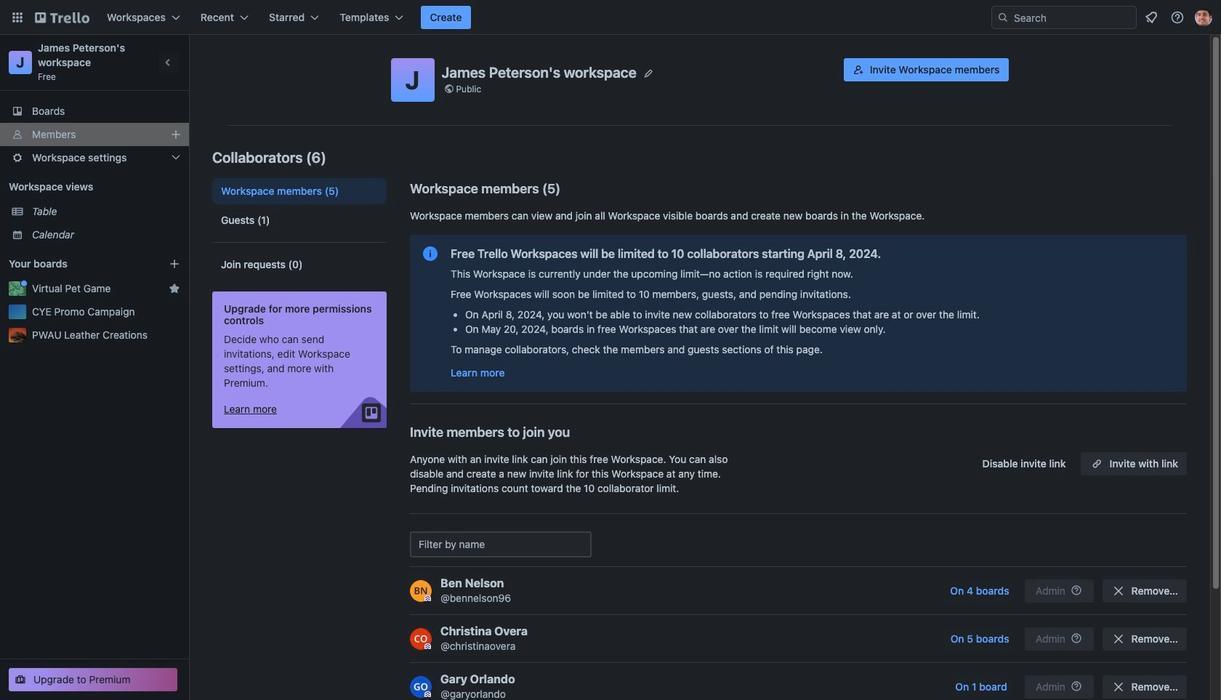 Task type: describe. For each thing, give the bounding box(es) containing it.
Filter by name text field
[[410, 532, 592, 558]]

workspace navigation collapse icon image
[[159, 52, 179, 73]]

0 notifications image
[[1143, 9, 1161, 26]]

Search field
[[992, 6, 1137, 29]]

add board image
[[169, 258, 180, 270]]

starred icon image
[[169, 283, 180, 295]]

ben nelson (bennelson96) image
[[410, 580, 432, 602]]

back to home image
[[35, 6, 89, 29]]

james peterson (jamespeterson93) image
[[1196, 9, 1213, 26]]

this member is an admin of this workspace. image for gary orlando (garyorlando) icon
[[425, 691, 431, 698]]



Task type: vqa. For each thing, say whether or not it's contained in the screenshot.
This member is an admin of this Workspace. icon
yes



Task type: locate. For each thing, give the bounding box(es) containing it.
2 this member is an admin of this workspace. image from the top
[[425, 691, 431, 698]]

gary orlando (garyorlando) image
[[410, 676, 432, 698]]

this member is an admin of this workspace. image
[[425, 595, 431, 602], [425, 691, 431, 698]]

this member is an admin of this workspace. image for ben nelson (bennelson96) "icon"
[[425, 595, 431, 602]]

search image
[[998, 12, 1009, 23]]

your boards with 3 items element
[[9, 255, 147, 273]]

1 this member is an admin of this workspace. image from the top
[[425, 595, 431, 602]]

1 vertical spatial this member is an admin of this workspace. image
[[425, 691, 431, 698]]

this member is an admin of this workspace. image down this member is an admin of this workspace. icon
[[425, 691, 431, 698]]

this member is an admin of this workspace. image
[[425, 643, 431, 650]]

primary element
[[0, 0, 1222, 35]]

christina overa (christinaovera) image
[[410, 628, 432, 650]]

this member is an admin of this workspace. image up christina overa (christinaovera) image
[[425, 595, 431, 602]]

open information menu image
[[1171, 10, 1185, 25]]

0 vertical spatial this member is an admin of this workspace. image
[[425, 595, 431, 602]]



